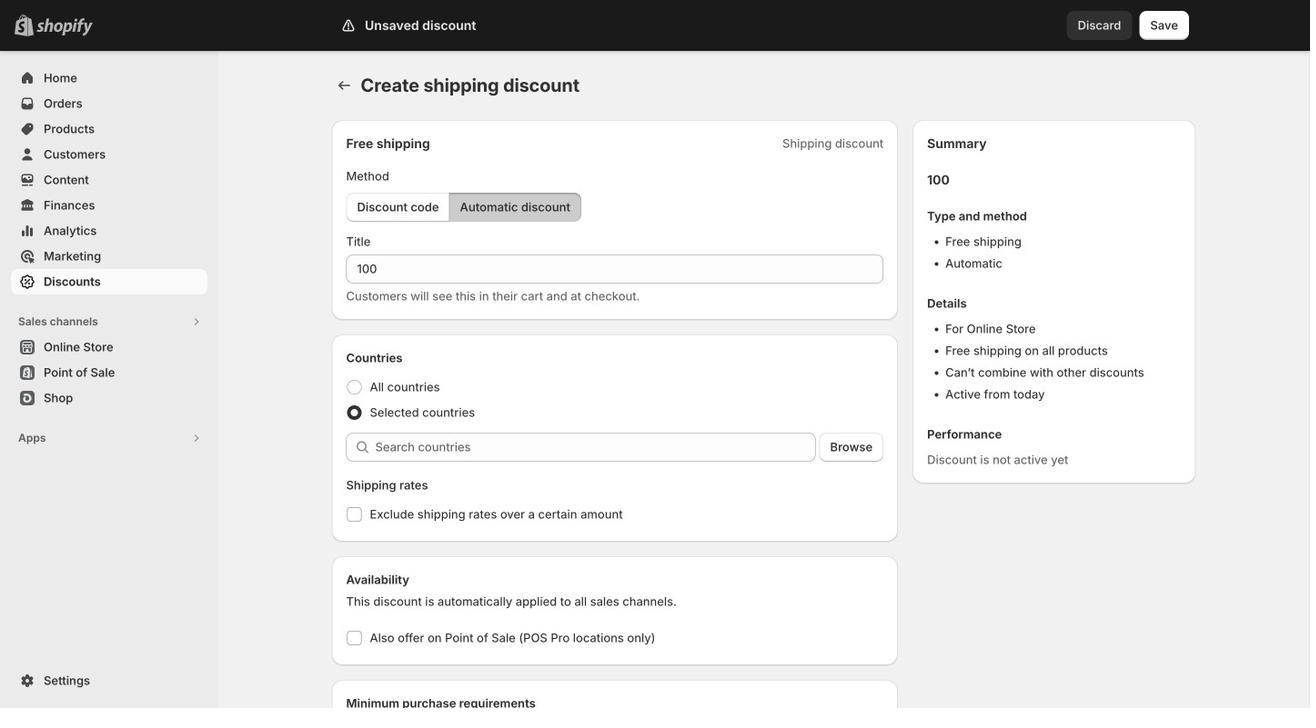 Task type: locate. For each thing, give the bounding box(es) containing it.
None text field
[[346, 255, 884, 284]]



Task type: vqa. For each thing, say whether or not it's contained in the screenshot.
text field
yes



Task type: describe. For each thing, give the bounding box(es) containing it.
Search countries text field
[[375, 433, 816, 462]]

shopify image
[[36, 18, 93, 36]]



